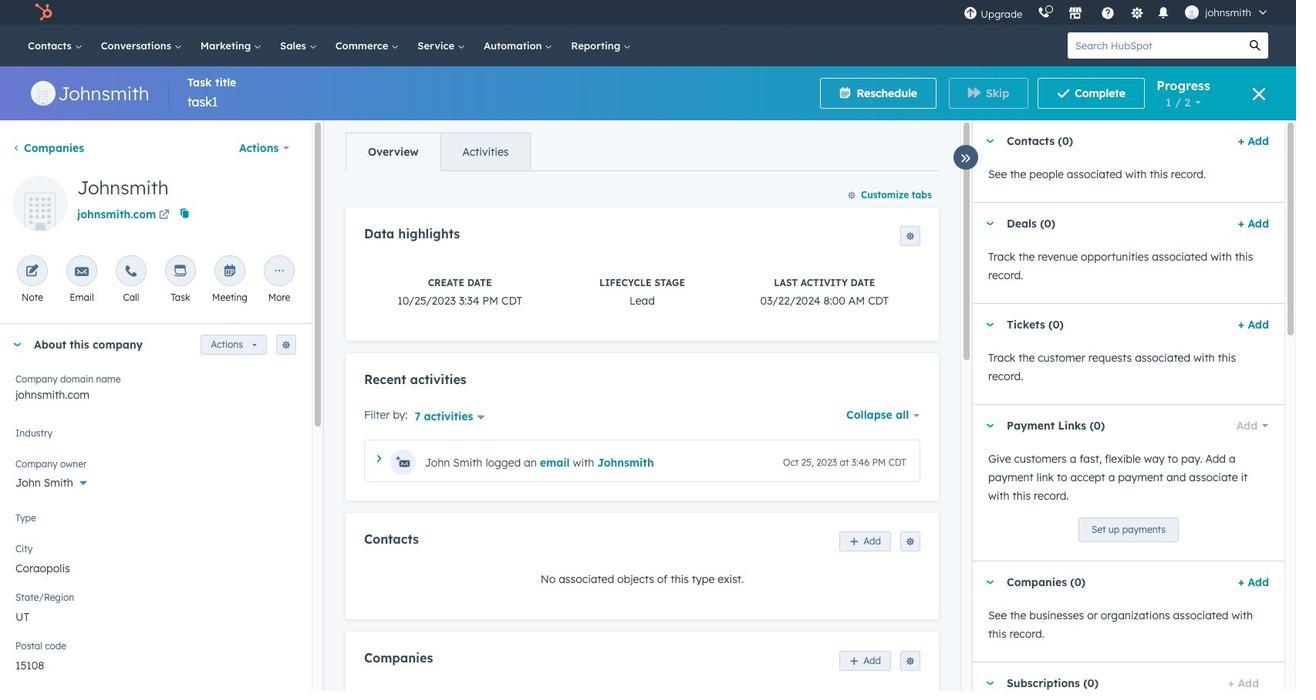 Task type: vqa. For each thing, say whether or not it's contained in the screenshot.
sales button
no



Task type: locate. For each thing, give the bounding box(es) containing it.
2 vertical spatial caret image
[[377, 455, 381, 463]]

caret image
[[985, 139, 995, 143], [985, 222, 995, 226], [377, 455, 381, 463]]

caret image
[[985, 323, 995, 327], [12, 343, 22, 347], [985, 424, 995, 428], [985, 581, 995, 584], [985, 682, 995, 686]]

None text field
[[15, 601, 296, 632]]

marketplaces image
[[1069, 7, 1083, 21]]

menu
[[956, 0, 1278, 25]]

navigation
[[346, 133, 531, 171]]

create a task image
[[174, 265, 187, 279]]

None text field
[[15, 552, 296, 583], [15, 650, 296, 681], [15, 552, 296, 583], [15, 650, 296, 681]]

more activities, menu pop up image
[[272, 265, 286, 279]]

john smith image
[[1185, 5, 1199, 19]]

1 vertical spatial caret image
[[985, 222, 995, 226]]



Task type: describe. For each thing, give the bounding box(es) containing it.
close image
[[1253, 88, 1265, 100]]

schedule a meeting image
[[223, 265, 237, 279]]

create a note image
[[25, 265, 39, 279]]

create an email image
[[75, 265, 89, 279]]

link opens in a new window image
[[159, 210, 170, 221]]

make a phone call image
[[124, 265, 138, 279]]

link opens in a new window image
[[159, 207, 170, 225]]

0 vertical spatial caret image
[[985, 139, 995, 143]]

manage card settings image
[[282, 341, 291, 350]]

Search HubSpot search field
[[1068, 32, 1242, 59]]



